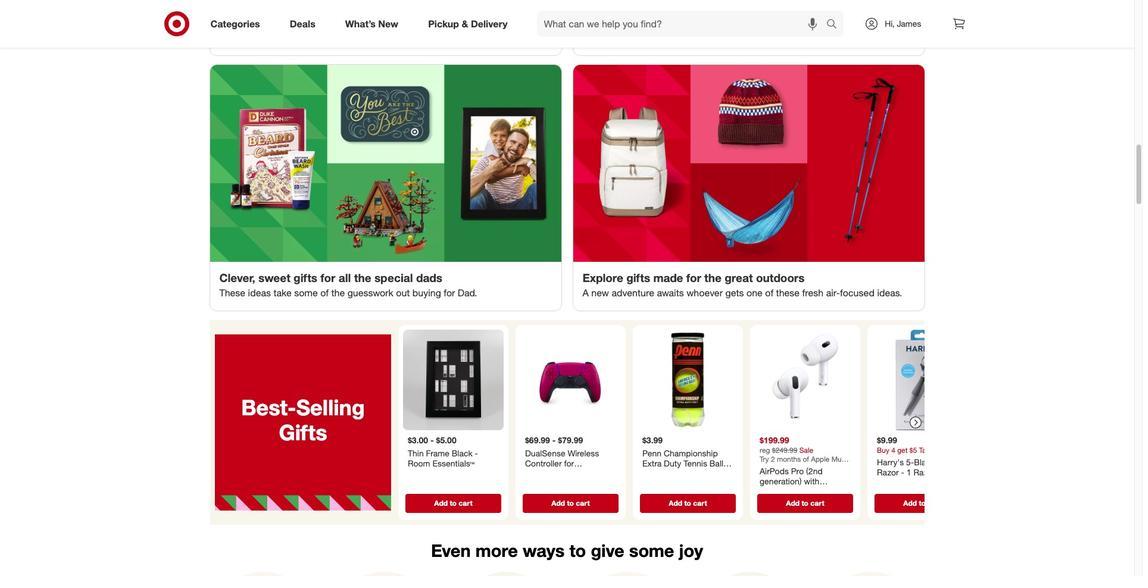 Task type: vqa. For each thing, say whether or not it's contained in the screenshot.
more
yes



Task type: describe. For each thing, give the bounding box(es) containing it.
(2nd
[[806, 466, 823, 476]]

to for harry's 5-blade men's razor - 1 razor handle + 2 razor blade cartridges - charcoal
[[919, 499, 926, 508]]

5
[[569, 469, 574, 479]]

penn championship extra duty tennis balls - 3pk image
[[638, 330, 738, 431]]

harry's
[[877, 457, 904, 467]]

what's
[[345, 18, 376, 30]]

handle
[[938, 468, 964, 478]]

5 add to cart button from the left
[[875, 494, 971, 513]]

1 vertical spatial blade
[[916, 478, 937, 488]]

take
[[274, 287, 292, 299]]

thin frame black - room essentials™ image
[[403, 330, 504, 431]]

extra
[[642, 459, 662, 469]]

out
[[396, 287, 410, 299]]

add to cart for 3pk
[[669, 499, 707, 508]]

add for 5
[[552, 499, 565, 508]]

pro
[[791, 466, 804, 476]]

hi, james
[[885, 18, 922, 29]]

to left give on the bottom of the page
[[570, 540, 586, 562]]

playstation
[[525, 469, 567, 479]]

4 add to cart from the left
[[786, 499, 825, 508]]

those
[[266, 15, 296, 29]]

joy
[[679, 540, 704, 562]]

$5.00
[[436, 436, 456, 446]]

$79.99
[[558, 436, 583, 446]]

these
[[220, 287, 246, 299]]

add to cart button for 5
[[523, 494, 619, 513]]

delivery
[[471, 18, 508, 30]]

what's new link
[[335, 11, 414, 37]]

cart for $3.00 - $5.00 thin frame black - room essentials™
[[459, 499, 473, 508]]

ideas for dads
[[248, 287, 271, 299]]

- right black
[[475, 448, 478, 459]]

$9.99
[[877, 436, 898, 446]]

people
[[667, 15, 704, 29]]

deals
[[290, 18, 316, 30]]

dad.
[[458, 287, 477, 299]]

sweet
[[259, 271, 291, 285]]

reg
[[760, 446, 770, 455]]

harry's 5-blade men's razor - 1 razor handle + 2 razor blade cartridges - charcoal image
[[872, 330, 973, 431]]

top-
[[583, 31, 602, 43]]

toast your fave people with these gifts top-shelf ideas for cocktails, mocktails & more.
[[583, 15, 790, 43]]

the inside "explore gifts made for the great outdoors a new adventure awaits whoever gets one of these fresh air-focused ideas."
[[705, 271, 722, 285]]

$3.00
[[408, 436, 428, 446]]

fave
[[642, 15, 664, 29]]

thin
[[408, 448, 424, 459]]

of inside 'clever, sweet gifts for all the special dads these ideas take some of the guesswork out buying for dad.'
[[321, 287, 329, 299]]

who
[[300, 15, 322, 29]]

to for airpods pro (2nd generation) with magsafe case (usb‑c)
[[802, 499, 809, 508]]

$199.99
[[760, 436, 789, 446]]

case
[[795, 487, 815, 497]]

search button
[[822, 11, 850, 39]]

gifts inside 'clever, sweet gifts for all the special dads these ideas take some of the guesswork out buying for dad.'
[[294, 271, 318, 285]]

categories
[[211, 18, 260, 30]]

focused
[[841, 287, 875, 299]]

0 vertical spatial blade
[[914, 457, 936, 467]]

1 vertical spatial some
[[630, 540, 675, 562]]

essentials™
[[432, 459, 474, 469]]

of inside "explore gifts made for the great outdoors a new adventure awaits whoever gets one of these fresh air-focused ideas."
[[766, 287, 774, 299]]

adventure
[[612, 287, 655, 299]]

$3.00 - $5.00 thin frame black - room essentials™
[[408, 436, 478, 469]]

great
[[725, 271, 753, 285]]

cart for $69.99 - $79.99 dualsense wireless controller for playstation 5
[[576, 499, 590, 508]]

5 add to cart from the left
[[904, 499, 942, 508]]

ideas inside gifts for those who live for their next cup coffee-centric ideas sure to perk them up.
[[283, 31, 306, 43]]

perk
[[341, 31, 360, 43]]

gifts for those who live for their next cup coffee-centric ideas sure to perk them up.
[[220, 15, 439, 43]]

with for generation)
[[804, 477, 820, 487]]

add for essentials™
[[434, 499, 448, 508]]

explore
[[583, 271, 624, 285]]

ways
[[523, 540, 565, 562]]

to inside gifts for those who live for their next cup coffee-centric ideas sure to perk them up.
[[330, 31, 338, 43]]

harry's 5-blade men's razor - 1 razor handle + 2 razor blade cartridges - charcoal
[[877, 457, 964, 499]]

balls
[[710, 459, 728, 469]]

cart for $3.99 penn championship extra duty tennis balls - 3pk
[[693, 499, 707, 508]]

(usb‑c)
[[817, 487, 848, 497]]

$3.99 penn championship extra duty tennis balls - 3pk
[[642, 436, 733, 479]]

room
[[408, 459, 430, 469]]

dads
[[416, 271, 443, 285]]

pickup
[[428, 18, 459, 30]]

for inside toast your fave people with these gifts top-shelf ideas for cocktails, mocktails & more.
[[650, 31, 662, 43]]

ideas.
[[878, 287, 903, 299]]

3pk
[[642, 469, 656, 479]]

made
[[654, 271, 684, 285]]

give
[[591, 540, 625, 562]]

1
[[907, 468, 912, 478]]

- inside $69.99 - $79.99 dualsense wireless controller for playstation 5
[[552, 436, 556, 446]]

these inside "explore gifts made for the great outdoors a new adventure awaits whoever gets one of these fresh air-focused ideas."
[[777, 287, 800, 299]]

fresh
[[803, 287, 824, 299]]

hi,
[[885, 18, 895, 29]]

5 add from the left
[[904, 499, 917, 508]]

pickup & delivery
[[428, 18, 508, 30]]

james
[[897, 18, 922, 29]]

gifts inside gifts for those who live for their next cup coffee-centric ideas sure to perk them up.
[[220, 15, 245, 29]]

gets
[[726, 287, 744, 299]]

$69.99 - $79.99 dualsense wireless controller for playstation 5
[[525, 436, 599, 479]]

airpods
[[760, 466, 789, 476]]

dualsense wireless controller for playstation 5 image
[[520, 330, 621, 431]]

- left 1 at the right bottom of page
[[901, 468, 905, 478]]

all
[[339, 271, 351, 285]]

more.
[[759, 31, 783, 43]]

penn
[[642, 448, 662, 459]]



Task type: locate. For each thing, give the bounding box(es) containing it.
to for dualsense wireless controller for playstation 5
[[567, 499, 574, 508]]

to down the essentials™
[[450, 499, 457, 508]]

explore gifts made for the great outdoors a new adventure awaits whoever gets one of these fresh air-focused ideas.
[[583, 271, 903, 299]]

cart down case
[[811, 499, 825, 508]]

$3.99
[[642, 436, 663, 446]]

these up mocktails
[[733, 15, 763, 29]]

0 horizontal spatial some
[[294, 287, 318, 299]]

ideas down deals
[[283, 31, 306, 43]]

new
[[592, 287, 609, 299]]

add to cart for 5
[[552, 499, 590, 508]]

add down case
[[786, 499, 800, 508]]

next
[[392, 15, 416, 29]]

+
[[877, 478, 882, 488]]

black
[[452, 448, 473, 459]]

1 vertical spatial &
[[751, 31, 757, 43]]

add to cart for essentials™
[[434, 499, 473, 508]]

generation)
[[760, 477, 802, 487]]

1 horizontal spatial of
[[766, 287, 774, 299]]

add to cart button down tennis
[[640, 494, 736, 513]]

4 cart from the left
[[811, 499, 825, 508]]

charcoal
[[925, 489, 958, 499]]

deals link
[[280, 11, 330, 37]]

even
[[431, 540, 471, 562]]

new
[[378, 18, 399, 30]]

with inside toast your fave people with these gifts top-shelf ideas for cocktails, mocktails & more.
[[707, 15, 730, 29]]

buying
[[413, 287, 441, 299]]

0 horizontal spatial these
[[733, 15, 763, 29]]

4 add to cart button from the left
[[757, 494, 853, 513]]

the up guesswork
[[354, 271, 371, 285]]

whoever
[[687, 287, 723, 299]]

add to cart down case
[[786, 499, 825, 508]]

to for penn championship extra duty tennis balls - 3pk
[[684, 499, 691, 508]]

mocktails
[[707, 31, 748, 43]]

to down live
[[330, 31, 338, 43]]

cocktails,
[[664, 31, 704, 43]]

3 add to cart from the left
[[669, 499, 707, 508]]

add down cartridges
[[904, 499, 917, 508]]

some inside 'clever, sweet gifts for all the special dads these ideas take some of the guesswork out buying for dad.'
[[294, 287, 318, 299]]

2 horizontal spatial ideas
[[625, 31, 648, 43]]

to down the charcoal
[[919, 499, 926, 508]]

1 cart from the left
[[459, 499, 473, 508]]

championship
[[664, 448, 718, 459]]

clever,
[[220, 271, 255, 285]]

selling
[[296, 395, 365, 421]]

awaits
[[657, 287, 684, 299]]

add to cart down the charcoal
[[904, 499, 942, 508]]

3 add from the left
[[669, 499, 682, 508]]

with inside airpods pro (2nd generation) with magsafe case (usb‑c)
[[804, 477, 820, 487]]

1 vertical spatial these
[[777, 287, 800, 299]]

add to cart button down 5
[[523, 494, 619, 513]]

pickup & delivery link
[[418, 11, 523, 37]]

special
[[375, 271, 413, 285]]

1 add from the left
[[434, 499, 448, 508]]

razor
[[877, 468, 899, 478], [914, 468, 936, 478], [891, 478, 913, 488]]

razor up cartridges
[[891, 478, 913, 488]]

add to cart
[[434, 499, 473, 508], [552, 499, 590, 508], [669, 499, 707, 508], [786, 499, 825, 508], [904, 499, 942, 508]]

cart down the charcoal
[[928, 499, 942, 508]]

tennis
[[684, 459, 707, 469]]

of right take
[[321, 287, 329, 299]]

What can we help you find? suggestions appear below search field
[[537, 11, 830, 37]]

0 horizontal spatial ideas
[[248, 287, 271, 299]]

sure
[[309, 31, 327, 43]]

wireless
[[568, 448, 599, 459]]

blade left men's
[[914, 457, 936, 467]]

add down the essentials™
[[434, 499, 448, 508]]

add to cart down 5
[[552, 499, 590, 508]]

for up perk
[[347, 15, 362, 29]]

coffee-
[[220, 31, 252, 43]]

ideas inside 'clever, sweet gifts for all the special dads these ideas take some of the guesswork out buying for dad.'
[[248, 287, 271, 299]]

& left the more.
[[751, 31, 757, 43]]

sale
[[800, 446, 814, 455]]

to down case
[[802, 499, 809, 508]]

to down tennis
[[684, 499, 691, 508]]

0 horizontal spatial gifts
[[220, 15, 245, 29]]

1 horizontal spatial &
[[751, 31, 757, 43]]

men's
[[938, 457, 961, 467]]

1 horizontal spatial gifts
[[627, 271, 651, 285]]

these down outdoors
[[777, 287, 800, 299]]

add to cart button down 1 at the right bottom of page
[[875, 494, 971, 513]]

5-
[[906, 457, 914, 467]]

the down the all
[[332, 287, 345, 299]]

a
[[583, 287, 589, 299]]

cart
[[459, 499, 473, 508], [576, 499, 590, 508], [693, 499, 707, 508], [811, 499, 825, 508], [928, 499, 942, 508]]

gifts up the more.
[[766, 15, 790, 29]]

2
[[885, 478, 889, 488]]

cart down the essentials™
[[459, 499, 473, 508]]

2 horizontal spatial gifts
[[766, 15, 790, 29]]

cart down the wireless
[[576, 499, 590, 508]]

some left joy
[[630, 540, 675, 562]]

of
[[321, 287, 329, 299], [766, 287, 774, 299]]

add down the duty
[[669, 499, 682, 508]]

gifts inside toast your fave people with these gifts top-shelf ideas for cocktails, mocktails & more.
[[766, 15, 790, 29]]

gifts inside best-selling gifts
[[279, 420, 327, 446]]

0 horizontal spatial of
[[321, 287, 329, 299]]

5 cart from the left
[[928, 499, 942, 508]]

air-
[[827, 287, 841, 299]]

0 horizontal spatial &
[[462, 18, 469, 30]]

- left the charcoal
[[919, 489, 922, 499]]

guesswork
[[348, 287, 394, 299]]

these inside toast your fave people with these gifts top-shelf ideas for cocktails, mocktails & more.
[[733, 15, 763, 29]]

clever, sweet gifts for all the special dads these ideas take some of the guesswork out buying for dad.
[[220, 271, 477, 299]]

- right the 'balls'
[[730, 459, 733, 469]]

2 add from the left
[[552, 499, 565, 508]]

of right one
[[766, 287, 774, 299]]

up.
[[387, 31, 400, 43]]

1 add to cart from the left
[[434, 499, 473, 508]]

razor up 2 on the right bottom of the page
[[877, 468, 899, 478]]

$199.99 reg $249.99 sale
[[760, 436, 814, 455]]

3 cart from the left
[[693, 499, 707, 508]]

add to cart button for essentials™
[[405, 494, 501, 513]]

cartridges
[[877, 489, 917, 499]]

1 horizontal spatial gifts
[[279, 420, 327, 446]]

add down playstation in the bottom of the page
[[552, 499, 565, 508]]

- up frame in the bottom of the page
[[430, 436, 434, 446]]

3 add to cart button from the left
[[640, 494, 736, 513]]

even more ways to give some joy
[[431, 540, 704, 562]]

$69.99
[[525, 436, 550, 446]]

& inside toast your fave people with these gifts top-shelf ideas for cocktails, mocktails & more.
[[751, 31, 757, 43]]

4 add from the left
[[786, 499, 800, 508]]

controller
[[525, 459, 562, 469]]

razor right 1 at the right bottom of page
[[914, 468, 936, 478]]

them
[[363, 31, 385, 43]]

to
[[330, 31, 338, 43], [450, 499, 457, 508], [567, 499, 574, 508], [684, 499, 691, 508], [802, 499, 809, 508], [919, 499, 926, 508], [570, 540, 586, 562]]

0 vertical spatial with
[[707, 15, 730, 29]]

your
[[615, 15, 639, 29]]

add to cart button down generation)
[[757, 494, 853, 513]]

their
[[365, 15, 389, 29]]

1 of from the left
[[321, 287, 329, 299]]

gifts up adventure on the right of the page
[[627, 271, 651, 285]]

2 add to cart from the left
[[552, 499, 590, 508]]

1 add to cart button from the left
[[405, 494, 501, 513]]

for inside $69.99 - $79.99 dualsense wireless controller for playstation 5
[[564, 459, 574, 469]]

$249.99
[[772, 446, 798, 455]]

blade up the charcoal
[[916, 478, 937, 488]]

for inside "explore gifts made for the great outdoors a new adventure awaits whoever gets one of these fresh air-focused ideas."
[[687, 271, 702, 285]]

2 of from the left
[[766, 287, 774, 299]]

ideas for top-
[[625, 31, 648, 43]]

1 vertical spatial with
[[804, 477, 820, 487]]

airpods pro (2nd generation) with magsafe case (usb‑c)
[[760, 466, 848, 497]]

add to cart down tennis
[[669, 499, 707, 508]]

0 horizontal spatial the
[[332, 287, 345, 299]]

& right pickup
[[462, 18, 469, 30]]

with up mocktails
[[707, 15, 730, 29]]

what's new
[[345, 18, 399, 30]]

one
[[747, 287, 763, 299]]

the up whoever
[[705, 271, 722, 285]]

for left the all
[[321, 271, 336, 285]]

ideas inside toast your fave people with these gifts top-shelf ideas for cocktails, mocktails & more.
[[625, 31, 648, 43]]

for up whoever
[[687, 271, 702, 285]]

- up dualsense
[[552, 436, 556, 446]]

live
[[326, 15, 344, 29]]

1 vertical spatial gifts
[[279, 420, 327, 446]]

the
[[354, 271, 371, 285], [705, 271, 722, 285], [332, 287, 345, 299]]

gifts
[[766, 15, 790, 29], [294, 271, 318, 285], [627, 271, 651, 285]]

- inside $3.99 penn championship extra duty tennis balls - 3pk
[[730, 459, 733, 469]]

1 horizontal spatial with
[[804, 477, 820, 487]]

with down (2nd
[[804, 477, 820, 487]]

0 horizontal spatial gifts
[[294, 271, 318, 285]]

airpods pro (2nd generation) with magsafe case (usb‑c) image
[[755, 330, 856, 431]]

gifts right sweet on the left top of page
[[294, 271, 318, 285]]

for left dad.
[[444, 287, 455, 299]]

ideas down sweet on the left top of page
[[248, 287, 271, 299]]

2 add to cart button from the left
[[523, 494, 619, 513]]

0 vertical spatial these
[[733, 15, 763, 29]]

0 horizontal spatial with
[[707, 15, 730, 29]]

for down fave
[[650, 31, 662, 43]]

cart down tennis
[[693, 499, 707, 508]]

1 horizontal spatial ideas
[[283, 31, 306, 43]]

add to cart button for 3pk
[[640, 494, 736, 513]]

centric
[[251, 31, 281, 43]]

for up 5
[[564, 459, 574, 469]]

gifts inside "explore gifts made for the great outdoors a new adventure awaits whoever gets one of these fresh air-focused ideas."
[[627, 271, 651, 285]]

categories link
[[200, 11, 275, 37]]

add for 3pk
[[669, 499, 682, 508]]

&
[[462, 18, 469, 30], [751, 31, 757, 43]]

with for people
[[707, 15, 730, 29]]

best-
[[241, 395, 296, 421]]

to for thin frame black - room essentials™
[[450, 499, 457, 508]]

for up the centric
[[248, 15, 263, 29]]

0 vertical spatial &
[[462, 18, 469, 30]]

add to cart down the essentials™
[[434, 499, 473, 508]]

some right take
[[294, 287, 318, 299]]

add
[[434, 499, 448, 508], [552, 499, 565, 508], [669, 499, 682, 508], [786, 499, 800, 508], [904, 499, 917, 508]]

ideas down your on the top right of the page
[[625, 31, 648, 43]]

best-selling gifts
[[241, 395, 365, 446]]

add to cart button down the essentials™
[[405, 494, 501, 513]]

0 vertical spatial gifts
[[220, 15, 245, 29]]

1 horizontal spatial these
[[777, 287, 800, 299]]

search
[[822, 19, 850, 31]]

toast
[[583, 15, 612, 29]]

carousel region
[[210, 321, 978, 525]]

1 horizontal spatial the
[[354, 271, 371, 285]]

0 vertical spatial some
[[294, 287, 318, 299]]

2 horizontal spatial the
[[705, 271, 722, 285]]

magsafe
[[760, 487, 793, 497]]

1 horizontal spatial some
[[630, 540, 675, 562]]

to down 5
[[567, 499, 574, 508]]

2 cart from the left
[[576, 499, 590, 508]]



